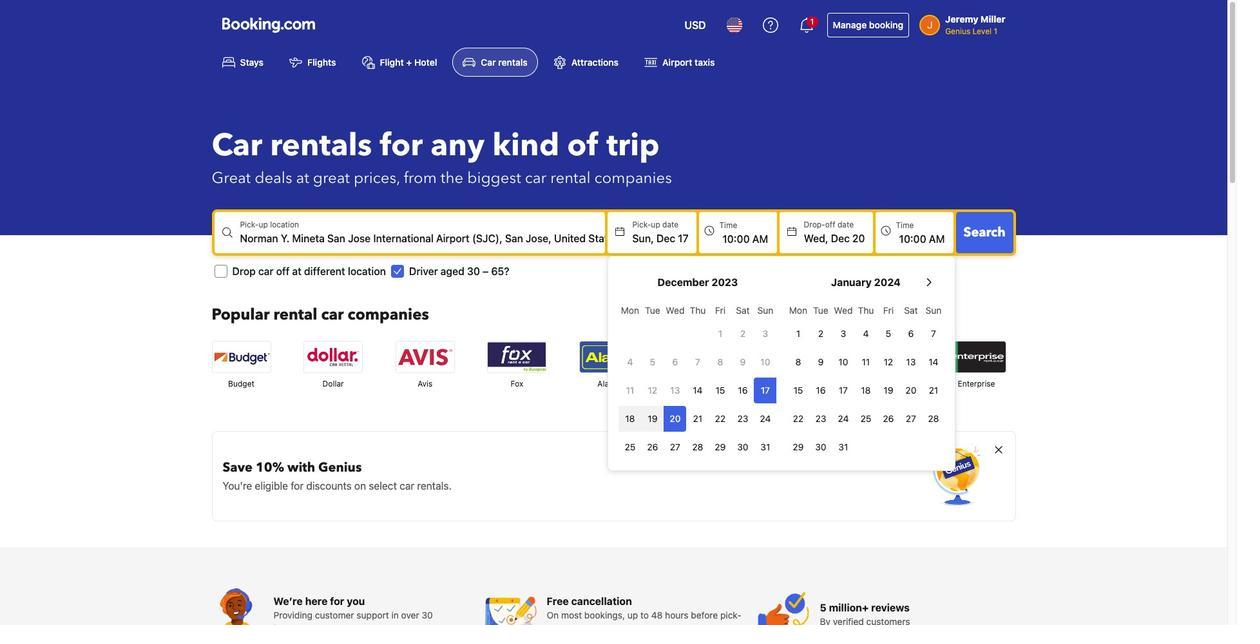 Task type: describe. For each thing, give the bounding box(es) containing it.
to
[[641, 610, 649, 621]]

january 2024
[[831, 277, 901, 288]]

18 cell
[[619, 404, 642, 432]]

1 January 2024 checkbox
[[787, 321, 810, 347]]

10 for 10 january 2024 option
[[839, 357, 848, 368]]

1 horizontal spatial 5
[[820, 602, 827, 614]]

2023
[[712, 277, 738, 288]]

off inside drop-off date wed, dec 20
[[825, 220, 836, 230]]

tue for december
[[645, 305, 660, 316]]

up down on
[[547, 623, 557, 625]]

wed for january
[[834, 305, 853, 316]]

8 for the '8 january 2024' checkbox
[[796, 357, 801, 368]]

manage booking link
[[827, 13, 910, 37]]

enterprise logo image
[[948, 342, 1006, 373]]

19 December 2023 checkbox
[[642, 406, 664, 432]]

pick-
[[721, 610, 742, 621]]

thu for january
[[858, 305, 874, 316]]

30 inside option
[[815, 442, 827, 453]]

19 January 2024 checkbox
[[877, 378, 900, 404]]

24 for 24 december 2023 checkbox
[[760, 413, 771, 424]]

miller
[[981, 14, 1006, 24]]

1 inside button
[[811, 17, 814, 26]]

4 for 4 option
[[863, 328, 869, 339]]

20 for 20 option
[[670, 413, 681, 424]]

free cancellation on most bookings, up to 48 hours before pick- up
[[547, 596, 742, 625]]

sun for 2024
[[926, 305, 942, 316]]

14 for the 14 "checkbox" at the bottom of the page
[[693, 385, 703, 396]]

popular
[[212, 304, 270, 326]]

8 for 8 december 2023 option
[[718, 357, 723, 368]]

for for rentals
[[380, 125, 423, 167]]

here
[[305, 596, 328, 607]]

pick- for pick-up date sun, dec 17
[[633, 220, 651, 230]]

attractions link
[[543, 48, 629, 77]]

31 for 31 checkbox
[[839, 442, 848, 453]]

10%
[[256, 459, 284, 476]]

great
[[313, 168, 350, 189]]

january
[[831, 277, 872, 288]]

you
[[347, 596, 365, 607]]

3 January 2024 checkbox
[[832, 321, 855, 347]]

27 for 27 january 2024 checkbox
[[906, 413, 916, 424]]

10 for 10 december 2023 checkbox
[[761, 357, 770, 368]]

18 for "18 december 2023" option
[[625, 413, 635, 424]]

wed,
[[804, 233, 829, 244]]

mon for december
[[621, 305, 639, 316]]

21 December 2023 checkbox
[[687, 406, 709, 432]]

20 cell
[[664, 404, 687, 432]]

30 inside we're here for you providing customer support in over 30 languages
[[422, 610, 433, 621]]

pick-up date sun, dec 17
[[633, 220, 689, 244]]

21 January 2024 checkbox
[[923, 378, 945, 404]]

we're here for you providing customer support in over 30 languages
[[274, 596, 433, 625]]

hotel
[[414, 57, 437, 68]]

23 December 2023 checkbox
[[732, 406, 754, 432]]

6 January 2024 checkbox
[[900, 321, 923, 347]]

1 vertical spatial at
[[292, 266, 302, 277]]

1 button
[[791, 10, 822, 41]]

genius inside save 10% with genius you're eligible for discounts on select car rentals.
[[318, 459, 362, 476]]

rentals for car rentals for any kind of trip great deals at great prices, from the biggest car rental companies
[[270, 125, 372, 167]]

12 for 12 option
[[884, 357, 893, 368]]

free
[[547, 596, 569, 607]]

on
[[354, 480, 366, 492]]

on
[[547, 610, 559, 621]]

drop car off at different location
[[232, 266, 386, 277]]

free cancellation image
[[485, 589, 537, 625]]

9 December 2023 checkbox
[[732, 350, 754, 375]]

rentals.
[[417, 480, 452, 492]]

18 for 18 checkbox
[[861, 385, 871, 396]]

booking
[[869, 19, 904, 30]]

of
[[567, 125, 599, 167]]

avis logo image
[[396, 342, 454, 373]]

19 cell
[[642, 404, 664, 432]]

dec for sun,
[[657, 233, 676, 244]]

4 December 2023 checkbox
[[619, 350, 642, 375]]

4 January 2024 checkbox
[[855, 321, 877, 347]]

dollar
[[323, 379, 344, 389]]

booking.com online hotel reservations image
[[222, 17, 315, 33]]

reviews
[[871, 602, 910, 614]]

2 December 2023 checkbox
[[732, 321, 754, 347]]

5 December 2023 checkbox
[[642, 350, 664, 375]]

1 vertical spatial off
[[276, 266, 290, 277]]

28 December 2023 checkbox
[[687, 435, 709, 460]]

car inside save 10% with genius you're eligible for discounts on select car rentals.
[[400, 480, 415, 492]]

30 left –
[[467, 266, 480, 277]]

jeremy miller genius level 1
[[946, 14, 1006, 36]]

26 for 26 option
[[647, 442, 658, 453]]

10 December 2023 checkbox
[[754, 350, 777, 375]]

up inside pick-up date sun, dec 17
[[651, 220, 660, 230]]

3 for december 2023
[[763, 328, 768, 339]]

19 for 19 "checkbox"
[[648, 413, 658, 424]]

dollar logo image
[[304, 342, 362, 373]]

3 December 2023 checkbox
[[754, 321, 777, 347]]

20 for 20 january 2024 option
[[906, 385, 917, 396]]

0 horizontal spatial rental
[[274, 304, 317, 326]]

car for car rentals for any kind of trip great deals at great prices, from the biggest car rental companies
[[212, 125, 262, 167]]

great
[[212, 168, 251, 189]]

5 for 5 "option"
[[650, 357, 656, 368]]

pick- for pick-up location
[[240, 220, 259, 230]]

driver
[[409, 266, 438, 277]]

any
[[431, 125, 485, 167]]

biggest
[[467, 168, 521, 189]]

flight + hotel link
[[352, 48, 448, 77]]

companies inside car rentals for any kind of trip great deals at great prices, from the biggest car rental companies
[[595, 168, 672, 189]]

–
[[483, 266, 489, 277]]

26 January 2024 checkbox
[[877, 406, 900, 432]]

we're here for you image
[[212, 589, 263, 625]]

attractions
[[572, 57, 619, 68]]

select
[[369, 480, 397, 492]]

31 January 2024 checkbox
[[832, 435, 855, 460]]

0 vertical spatial location
[[270, 220, 299, 230]]

wed for december
[[666, 305, 685, 316]]

save
[[223, 459, 253, 476]]

bookings,
[[585, 610, 625, 621]]

tue for january
[[813, 305, 829, 316]]

budget logo image
[[212, 342, 270, 373]]

7 January 2024 checkbox
[[923, 321, 945, 347]]

fri for 2024
[[883, 305, 894, 316]]

30 inside checkbox
[[738, 442, 749, 453]]

flight
[[380, 57, 404, 68]]

17 for 17 option
[[839, 385, 848, 396]]

Pick-up location field
[[240, 231, 605, 246]]

15 for 15 december 2023 option
[[716, 385, 725, 396]]

airport taxis link
[[634, 48, 725, 77]]

enterprise
[[958, 379, 995, 389]]

19 for 19 january 2024 'checkbox'
[[884, 385, 894, 396]]

hertz
[[875, 379, 895, 389]]

aged
[[441, 266, 465, 277]]

fri for 2023
[[715, 305, 726, 316]]

we're
[[274, 596, 303, 607]]

20 inside drop-off date wed, dec 20
[[853, 233, 865, 244]]

1 vertical spatial companies
[[348, 304, 429, 326]]

december
[[658, 277, 709, 288]]

28 for 28 option
[[928, 413, 939, 424]]

million+
[[829, 602, 869, 614]]

17 for 17 december 2023 option
[[761, 385, 770, 396]]

sun,
[[633, 233, 654, 244]]

1 vertical spatial 11
[[626, 385, 634, 396]]

in
[[392, 610, 399, 621]]

sixt
[[786, 379, 800, 389]]

dec for wed,
[[831, 233, 850, 244]]

23 for 23 option
[[816, 413, 827, 424]]

up down 'deals'
[[259, 220, 268, 230]]

13 January 2024 checkbox
[[900, 350, 923, 375]]

car rentals for any kind of trip great deals at great prices, from the biggest car rental companies
[[212, 125, 672, 189]]

deals
[[255, 168, 292, 189]]

mon tue wed thu for january
[[789, 305, 874, 316]]

+
[[406, 57, 412, 68]]

rentals for car rentals
[[498, 57, 528, 68]]

30 December 2023 checkbox
[[732, 435, 754, 460]]

cancellation
[[571, 596, 632, 607]]

15 for 15 checkbox
[[794, 385, 803, 396]]

usd
[[685, 19, 706, 31]]

before
[[691, 610, 718, 621]]

3 for january 2024
[[841, 328, 846, 339]]

prices,
[[354, 168, 400, 189]]

9 January 2024 checkbox
[[810, 350, 832, 375]]

11 January 2024 checkbox
[[855, 350, 877, 375]]

thu for december
[[690, 305, 706, 316]]

the
[[441, 168, 464, 189]]

flights link
[[279, 48, 346, 77]]

support
[[357, 610, 389, 621]]

mon tue wed thu for december
[[621, 305, 706, 316]]

manage
[[833, 19, 867, 30]]

12 January 2024 checkbox
[[877, 350, 900, 375]]

customer
[[315, 610, 354, 621]]

airport taxis
[[663, 57, 715, 68]]

21 for 21 checkbox
[[693, 413, 703, 424]]

2 for december 2023
[[740, 328, 746, 339]]

for inside save 10% with genius you're eligible for discounts on select car rentals.
[[291, 480, 304, 492]]

1 inside jeremy miller genius level 1
[[994, 26, 998, 36]]

alamo
[[598, 379, 620, 389]]

7 for 7 option
[[931, 328, 936, 339]]

27 January 2024 checkbox
[[900, 406, 923, 432]]

27 December 2023 checkbox
[[664, 435, 687, 460]]

24 December 2023 checkbox
[[754, 406, 777, 432]]



Task type: vqa. For each thing, say whether or not it's contained in the screenshot.
"6" in 6 CHECKBOX
yes



Task type: locate. For each thing, give the bounding box(es) containing it.
28 inside 28 option
[[928, 413, 939, 424]]

car for car rentals
[[481, 57, 496, 68]]

12
[[884, 357, 893, 368], [648, 385, 658, 396]]

1 tue from the left
[[645, 305, 660, 316]]

companies down trip
[[595, 168, 672, 189]]

0 horizontal spatial for
[[291, 480, 304, 492]]

2 dec from the left
[[831, 233, 850, 244]]

2 horizontal spatial 5
[[886, 328, 891, 339]]

4 inside option
[[863, 328, 869, 339]]

6 right 5 option
[[908, 328, 914, 339]]

9 inside 9 december 2023 option
[[740, 357, 746, 368]]

2 10 from the left
[[839, 357, 848, 368]]

18 left hertz on the right of the page
[[861, 385, 871, 396]]

1 vertical spatial 26
[[647, 442, 658, 453]]

sun
[[758, 305, 774, 316], [926, 305, 942, 316]]

5 left million+
[[820, 602, 827, 614]]

31 right 30 january 2024 option
[[839, 442, 848, 453]]

for down with
[[291, 480, 304, 492]]

15 January 2024 checkbox
[[787, 378, 810, 404]]

0 horizontal spatial 2
[[740, 328, 746, 339]]

0 horizontal spatial 20
[[670, 413, 681, 424]]

0 horizontal spatial wed
[[666, 305, 685, 316]]

wed
[[666, 305, 685, 316], [834, 305, 853, 316]]

pick- up sun,
[[633, 220, 651, 230]]

0 horizontal spatial 31
[[761, 442, 770, 453]]

stays
[[240, 57, 264, 68]]

for inside car rentals for any kind of trip great deals at great prices, from the biggest car rental companies
[[380, 125, 423, 167]]

29 December 2023 checkbox
[[709, 435, 732, 460]]

12 inside option
[[884, 357, 893, 368]]

1 vertical spatial 20
[[906, 385, 917, 396]]

1 dec from the left
[[657, 233, 676, 244]]

1 vertical spatial 25
[[625, 442, 636, 453]]

30 right over
[[422, 610, 433, 621]]

0 vertical spatial 26
[[883, 413, 894, 424]]

pick-up location
[[240, 220, 299, 230]]

off up wed,
[[825, 220, 836, 230]]

26 December 2023 checkbox
[[642, 435, 664, 460]]

0 horizontal spatial 5
[[650, 357, 656, 368]]

1 vertical spatial 28
[[692, 442, 703, 453]]

wed up 3 january 2024 checkbox
[[834, 305, 853, 316]]

48
[[651, 610, 663, 621]]

jeremy
[[946, 14, 979, 24]]

20 inside cell
[[670, 413, 681, 424]]

2 wed from the left
[[834, 305, 853, 316]]

1 horizontal spatial 6
[[908, 328, 914, 339]]

1 left 2 december 2023 option
[[718, 328, 723, 339]]

1 vertical spatial 4
[[627, 357, 633, 368]]

25
[[861, 413, 872, 424], [625, 442, 636, 453]]

15 inside checkbox
[[794, 385, 803, 396]]

24 inside 24 january 2024 'checkbox'
[[838, 413, 849, 424]]

9 for 9 january 2024 checkbox
[[818, 357, 824, 368]]

1 mon from the left
[[621, 305, 639, 316]]

22 right 21 checkbox
[[715, 413, 726, 424]]

at inside car rentals for any kind of trip great deals at great prices, from the biggest car rental companies
[[296, 168, 309, 189]]

5 right 4 "checkbox"
[[650, 357, 656, 368]]

4 right 3 january 2024 checkbox
[[863, 328, 869, 339]]

1 vertical spatial 5
[[650, 357, 656, 368]]

29 for '29 december 2023' option
[[715, 442, 726, 453]]

30 right '29 december 2023' option
[[738, 442, 749, 453]]

20 left the 21 january 2024 "checkbox"
[[906, 385, 917, 396]]

20 December 2023 checkbox
[[664, 406, 687, 432]]

from
[[404, 168, 437, 189]]

2 15 from the left
[[794, 385, 803, 396]]

29 left 30 december 2023 checkbox
[[715, 442, 726, 453]]

26 right 25 january 2024 option
[[883, 413, 894, 424]]

sat for 2023
[[736, 305, 750, 316]]

1 22 from the left
[[715, 413, 726, 424]]

0 horizontal spatial 16
[[738, 385, 748, 396]]

2 3 from the left
[[841, 328, 846, 339]]

mon up 1 checkbox
[[789, 305, 808, 316]]

0 horizontal spatial pick-
[[240, 220, 259, 230]]

2 sun from the left
[[926, 305, 942, 316]]

rental inside car rentals for any kind of trip great deals at great prices, from the biggest car rental companies
[[551, 168, 591, 189]]

5 right 4 option
[[886, 328, 891, 339]]

22 left 23 option
[[793, 413, 804, 424]]

date
[[663, 220, 679, 230], [838, 220, 854, 230]]

search
[[964, 224, 1006, 241]]

drop-
[[804, 220, 825, 230]]

10 inside checkbox
[[761, 357, 770, 368]]

0 horizontal spatial date
[[663, 220, 679, 230]]

12 December 2023 checkbox
[[642, 378, 664, 404]]

budget
[[228, 379, 255, 389]]

1 vertical spatial 18
[[625, 413, 635, 424]]

7 inside option
[[931, 328, 936, 339]]

0 horizontal spatial 19
[[648, 413, 658, 424]]

7
[[931, 328, 936, 339], [695, 357, 700, 368]]

9
[[740, 357, 746, 368], [818, 357, 824, 368]]

mon for january
[[789, 305, 808, 316]]

1 vertical spatial for
[[291, 480, 304, 492]]

0 vertical spatial 4
[[863, 328, 869, 339]]

21 left 22 checkbox
[[693, 413, 703, 424]]

13 inside checkbox
[[906, 357, 916, 368]]

2 for january 2024
[[818, 328, 824, 339]]

1 31 from the left
[[761, 442, 770, 453]]

6 inside option
[[673, 357, 678, 368]]

up left to
[[628, 610, 638, 621]]

trip
[[607, 125, 660, 167]]

2 fri from the left
[[883, 305, 894, 316]]

17 inside pick-up date sun, dec 17
[[678, 233, 689, 244]]

13 right 12 option
[[906, 357, 916, 368]]

1 horizontal spatial 16
[[816, 385, 826, 396]]

18
[[861, 385, 871, 396], [625, 413, 635, 424]]

1 horizontal spatial 17
[[761, 385, 770, 396]]

22 January 2024 checkbox
[[787, 406, 810, 432]]

25 inside option
[[861, 413, 872, 424]]

1 vertical spatial 6
[[673, 357, 678, 368]]

16 inside option
[[816, 385, 826, 396]]

tue up 2 january 2024 option
[[813, 305, 829, 316]]

2 sat from the left
[[904, 305, 918, 316]]

flight + hotel
[[380, 57, 437, 68]]

date inside pick-up date sun, dec 17
[[663, 220, 679, 230]]

2 22 from the left
[[793, 413, 804, 424]]

date right drop-
[[838, 220, 854, 230]]

1 horizontal spatial 21
[[929, 385, 939, 396]]

29 inside checkbox
[[793, 442, 804, 453]]

15 left 16 option
[[794, 385, 803, 396]]

car down the kind
[[525, 168, 547, 189]]

24 January 2024 checkbox
[[832, 406, 855, 432]]

30
[[467, 266, 480, 277], [738, 442, 749, 453], [815, 442, 827, 453], [422, 610, 433, 621]]

16 for 16 option
[[816, 385, 826, 396]]

12 inside checkbox
[[648, 385, 658, 396]]

dec right sun,
[[657, 233, 676, 244]]

0 horizontal spatial 28
[[692, 442, 703, 453]]

14 December 2023 checkbox
[[687, 378, 709, 404]]

14 right 13 checkbox
[[693, 385, 703, 396]]

16 right 15 december 2023 option
[[738, 385, 748, 396]]

thrifty logo image
[[672, 342, 730, 373]]

0 vertical spatial off
[[825, 220, 836, 230]]

1 horizontal spatial sun
[[926, 305, 942, 316]]

2 8 from the left
[[796, 357, 801, 368]]

at left different
[[292, 266, 302, 277]]

31 December 2023 checkbox
[[754, 435, 777, 460]]

location down 'deals'
[[270, 220, 299, 230]]

rental
[[551, 168, 591, 189], [274, 304, 317, 326]]

23 for 23 december 2023 "option"
[[738, 413, 749, 424]]

1 horizontal spatial 8
[[796, 357, 801, 368]]

companies
[[595, 168, 672, 189], [348, 304, 429, 326]]

1 horizontal spatial 11
[[862, 357, 870, 368]]

0 horizontal spatial 9
[[740, 357, 746, 368]]

20 left 21 checkbox
[[670, 413, 681, 424]]

19 inside 'checkbox'
[[884, 385, 894, 396]]

avis
[[418, 379, 433, 389]]

23 January 2024 checkbox
[[810, 406, 832, 432]]

28 for "28 december 2023" checkbox
[[692, 442, 703, 453]]

2 mon tue wed thu from the left
[[789, 305, 874, 316]]

17 inside cell
[[761, 385, 770, 396]]

1 vertical spatial 12
[[648, 385, 658, 396]]

date for 20
[[838, 220, 854, 230]]

0 horizontal spatial 27
[[670, 442, 681, 453]]

1 23 from the left
[[738, 413, 749, 424]]

pick- inside pick-up date sun, dec 17
[[633, 220, 651, 230]]

5 for 5 option
[[886, 328, 891, 339]]

11 left 12 option
[[862, 357, 870, 368]]

22 for 22 checkbox
[[715, 413, 726, 424]]

1 inside checkbox
[[796, 328, 801, 339]]

26 for 26 january 2024 option
[[883, 413, 894, 424]]

0 vertical spatial 7
[[931, 328, 936, 339]]

7 right '6' option
[[931, 328, 936, 339]]

5 January 2024 checkbox
[[877, 321, 900, 347]]

1 15 from the left
[[716, 385, 725, 396]]

18 inside "18 december 2023" option
[[625, 413, 635, 424]]

level
[[973, 26, 992, 36]]

29 inside option
[[715, 442, 726, 453]]

car up dollar logo
[[321, 304, 344, 326]]

17 December 2023 checkbox
[[754, 378, 777, 404]]

sun up 3 december 2023 checkbox at the right
[[758, 305, 774, 316]]

2 24 from the left
[[838, 413, 849, 424]]

3 right 2 january 2024 option
[[841, 328, 846, 339]]

21
[[929, 385, 939, 396], [693, 413, 703, 424]]

14 inside 14 january 2024 checkbox
[[929, 357, 939, 368]]

5 million+ reviews
[[820, 602, 910, 614]]

car inside car rentals for any kind of trip great deals at great prices, from the biggest car rental companies
[[212, 125, 262, 167]]

25 right 24 january 2024 'checkbox'
[[861, 413, 872, 424]]

23 left 24 december 2023 checkbox
[[738, 413, 749, 424]]

12 up hertz on the right of the page
[[884, 357, 893, 368]]

0 vertical spatial genius
[[946, 26, 971, 36]]

14 January 2024 checkbox
[[923, 350, 945, 375]]

0 vertical spatial 25
[[861, 413, 872, 424]]

eligible
[[255, 480, 288, 492]]

car rentals link
[[453, 48, 538, 77]]

25 December 2023 checkbox
[[619, 435, 642, 460]]

28 right 27 january 2024 checkbox
[[928, 413, 939, 424]]

discounts
[[306, 480, 352, 492]]

18 December 2023 checkbox
[[619, 406, 642, 432]]

10 January 2024 checkbox
[[832, 350, 855, 375]]

fox logo image
[[488, 342, 546, 373]]

1 horizontal spatial 10
[[839, 357, 848, 368]]

1 horizontal spatial 27
[[906, 413, 916, 424]]

grid for december
[[619, 298, 777, 460]]

1 date from the left
[[663, 220, 679, 230]]

24 for 24 january 2024 'checkbox'
[[838, 413, 849, 424]]

1 horizontal spatial 31
[[839, 442, 848, 453]]

2 9 from the left
[[818, 357, 824, 368]]

1 2 from the left
[[740, 328, 746, 339]]

27 right 26 option
[[670, 442, 681, 453]]

6 for 6 december 2023 option
[[673, 357, 678, 368]]

sat for 2024
[[904, 305, 918, 316]]

0 horizontal spatial 17
[[678, 233, 689, 244]]

1 horizontal spatial 24
[[838, 413, 849, 424]]

0 horizontal spatial mon
[[621, 305, 639, 316]]

30 January 2024 checkbox
[[810, 435, 832, 460]]

15
[[716, 385, 725, 396], [794, 385, 803, 396]]

1 vertical spatial 19
[[648, 413, 658, 424]]

1 vertical spatial rental
[[274, 304, 317, 326]]

0 vertical spatial rental
[[551, 168, 591, 189]]

30 right 29 checkbox
[[815, 442, 827, 453]]

13 for 13 checkbox
[[671, 385, 680, 396]]

1 24 from the left
[[760, 413, 771, 424]]

31
[[761, 442, 770, 453], [839, 442, 848, 453]]

companies down driver
[[348, 304, 429, 326]]

15 right thrifty
[[716, 385, 725, 396]]

0 vertical spatial rentals
[[498, 57, 528, 68]]

rental down drop car off at different location
[[274, 304, 317, 326]]

14
[[929, 357, 939, 368], [693, 385, 703, 396]]

mon tue wed thu up 2 january 2024 option
[[789, 305, 874, 316]]

at
[[296, 168, 309, 189], [292, 266, 302, 277]]

0 horizontal spatial 3
[[763, 328, 768, 339]]

25 for 25 january 2024 option
[[861, 413, 872, 424]]

18 January 2024 checkbox
[[855, 378, 877, 404]]

7 December 2023 checkbox
[[687, 350, 709, 375]]

29 January 2024 checkbox
[[787, 435, 810, 460]]

thrifty
[[689, 379, 713, 389]]

mon up alamo logo
[[621, 305, 639, 316]]

0 vertical spatial 28
[[928, 413, 939, 424]]

car right 'drop' on the top of page
[[258, 266, 274, 277]]

6 right 5 "option"
[[673, 357, 678, 368]]

0 horizontal spatial 13
[[671, 385, 680, 396]]

dec right wed,
[[831, 233, 850, 244]]

1 horizontal spatial date
[[838, 220, 854, 230]]

13 inside checkbox
[[671, 385, 680, 396]]

grid
[[619, 298, 777, 460], [787, 298, 945, 460]]

28 January 2024 checkbox
[[923, 406, 945, 432]]

location
[[270, 220, 299, 230], [348, 266, 386, 277]]

21 for the 21 january 2024 "checkbox"
[[929, 385, 939, 396]]

0 vertical spatial 13
[[906, 357, 916, 368]]

0 horizontal spatial grid
[[619, 298, 777, 460]]

wed down 'december'
[[666, 305, 685, 316]]

22 inside checkbox
[[715, 413, 726, 424]]

8 December 2023 checkbox
[[709, 350, 732, 375]]

17 January 2024 checkbox
[[832, 378, 855, 404]]

for up "customer"
[[330, 596, 344, 607]]

providing
[[274, 610, 313, 621]]

for up from
[[380, 125, 423, 167]]

genius inside jeremy miller genius level 1
[[946, 26, 971, 36]]

31 right 30 december 2023 checkbox
[[761, 442, 770, 453]]

tue
[[645, 305, 660, 316], [813, 305, 829, 316]]

9 right 8 december 2023 option
[[740, 357, 746, 368]]

kind
[[493, 125, 560, 167]]

16 December 2023 checkbox
[[732, 378, 754, 404]]

9 for 9 december 2023 option at the right of the page
[[740, 357, 746, 368]]

10 inside option
[[839, 357, 848, 368]]

0 vertical spatial 14
[[929, 357, 939, 368]]

13 December 2023 checkbox
[[664, 378, 687, 404]]

car right the select
[[400, 480, 415, 492]]

for for here
[[330, 596, 344, 607]]

18 left 19 "checkbox"
[[625, 413, 635, 424]]

19 inside "checkbox"
[[648, 413, 658, 424]]

13 right 12 december 2023 checkbox
[[671, 385, 680, 396]]

29 left 30 january 2024 option
[[793, 442, 804, 453]]

0 horizontal spatial 26
[[647, 442, 658, 453]]

1 8 from the left
[[718, 357, 723, 368]]

grid for january
[[787, 298, 945, 460]]

1 down miller
[[994, 26, 998, 36]]

2 thu from the left
[[858, 305, 874, 316]]

2 pick- from the left
[[633, 220, 651, 230]]

16 inside option
[[738, 385, 748, 396]]

7 inside option
[[695, 357, 700, 368]]

1 horizontal spatial rental
[[551, 168, 591, 189]]

21 inside checkbox
[[693, 413, 703, 424]]

1 horizontal spatial companies
[[595, 168, 672, 189]]

18 inside 18 checkbox
[[861, 385, 871, 396]]

19 right "18 december 2023" option
[[648, 413, 658, 424]]

1 horizontal spatial pick-
[[633, 220, 651, 230]]

24 inside 24 december 2023 checkbox
[[760, 413, 771, 424]]

car inside car rentals for any kind of trip great deals at great prices, from the biggest car rental companies
[[525, 168, 547, 189]]

december 2023
[[658, 277, 738, 288]]

1 horizontal spatial wed
[[834, 305, 853, 316]]

2
[[740, 328, 746, 339], [818, 328, 824, 339]]

20 January 2024 checkbox
[[900, 378, 923, 404]]

15 inside option
[[716, 385, 725, 396]]

0 horizontal spatial fri
[[715, 305, 726, 316]]

2 vertical spatial 20
[[670, 413, 681, 424]]

8
[[718, 357, 723, 368], [796, 357, 801, 368]]

5 inside 5 "option"
[[650, 357, 656, 368]]

1 left 2 january 2024 option
[[796, 328, 801, 339]]

airport
[[663, 57, 692, 68]]

16
[[738, 385, 748, 396], [816, 385, 826, 396]]

23 inside option
[[816, 413, 827, 424]]

9 inside 9 january 2024 checkbox
[[818, 357, 824, 368]]

14 inside the 14 "checkbox"
[[693, 385, 703, 396]]

4 inside "checkbox"
[[627, 357, 633, 368]]

0 horizontal spatial 7
[[695, 357, 700, 368]]

22 inside "checkbox"
[[793, 413, 804, 424]]

genius down jeremy
[[946, 26, 971, 36]]

1 horizontal spatial 18
[[861, 385, 871, 396]]

you're
[[223, 480, 252, 492]]

16 January 2024 checkbox
[[810, 378, 832, 404]]

0 vertical spatial for
[[380, 125, 423, 167]]

rental down of
[[551, 168, 591, 189]]

1 horizontal spatial 23
[[816, 413, 827, 424]]

date up 'december'
[[663, 220, 679, 230]]

location right different
[[348, 266, 386, 277]]

2 horizontal spatial for
[[380, 125, 423, 167]]

1 pick- from the left
[[240, 220, 259, 230]]

1 vertical spatial car
[[212, 125, 262, 167]]

most
[[561, 610, 582, 621]]

1 thu from the left
[[690, 305, 706, 316]]

popular rental car companies
[[212, 304, 429, 326]]

26 right 25 checkbox on the bottom right of the page
[[647, 442, 658, 453]]

tue down 'december'
[[645, 305, 660, 316]]

15 December 2023 checkbox
[[709, 378, 732, 404]]

28 right 27 checkbox at the right
[[692, 442, 703, 453]]

sun up 7 option
[[926, 305, 942, 316]]

1 horizontal spatial grid
[[787, 298, 945, 460]]

19 right 18 checkbox
[[884, 385, 894, 396]]

0 horizontal spatial 21
[[693, 413, 703, 424]]

27
[[906, 413, 916, 424], [670, 442, 681, 453]]

1 sat from the left
[[736, 305, 750, 316]]

6 inside option
[[908, 328, 914, 339]]

11 right alamo
[[626, 385, 634, 396]]

flights
[[307, 57, 336, 68]]

1 horizontal spatial 29
[[793, 442, 804, 453]]

0 horizontal spatial tue
[[645, 305, 660, 316]]

1 vertical spatial genius
[[318, 459, 362, 476]]

29
[[715, 442, 726, 453], [793, 442, 804, 453]]

1 horizontal spatial 22
[[793, 413, 804, 424]]

13
[[906, 357, 916, 368], [671, 385, 680, 396]]

2 23 from the left
[[816, 413, 827, 424]]

3 inside checkbox
[[841, 328, 846, 339]]

0 horizontal spatial location
[[270, 220, 299, 230]]

31 inside option
[[761, 442, 770, 453]]

23
[[738, 413, 749, 424], [816, 413, 827, 424]]

1 10 from the left
[[761, 357, 770, 368]]

11 December 2023 checkbox
[[619, 378, 642, 404]]

dec inside drop-off date wed, dec 20
[[831, 233, 850, 244]]

22 December 2023 checkbox
[[709, 406, 732, 432]]

2 2 from the left
[[818, 328, 824, 339]]

10 right 9 december 2023 option at the right of the page
[[761, 357, 770, 368]]

16 right 15 checkbox
[[816, 385, 826, 396]]

0 vertical spatial at
[[296, 168, 309, 189]]

20
[[853, 233, 865, 244], [906, 385, 917, 396], [670, 413, 681, 424]]

8 left 9 january 2024 checkbox
[[796, 357, 801, 368]]

rentals
[[498, 57, 528, 68], [270, 125, 372, 167]]

1 inside option
[[718, 328, 723, 339]]

fri up 1 option
[[715, 305, 726, 316]]

17 cell
[[754, 375, 777, 404]]

1 sun from the left
[[758, 305, 774, 316]]

dec
[[657, 233, 676, 244], [831, 233, 850, 244]]

date for 17
[[663, 220, 679, 230]]

0 horizontal spatial car
[[212, 125, 262, 167]]

8 right 7 option on the bottom of page
[[718, 357, 723, 368]]

2 date from the left
[[838, 220, 854, 230]]

5 inside 5 option
[[886, 328, 891, 339]]

sixt logo image
[[764, 342, 822, 373]]

8 inside option
[[718, 357, 723, 368]]

0 vertical spatial 21
[[929, 385, 939, 396]]

2 vertical spatial for
[[330, 596, 344, 607]]

2 mon from the left
[[789, 305, 808, 316]]

mon tue wed thu
[[621, 305, 706, 316], [789, 305, 874, 316]]

25 inside checkbox
[[625, 442, 636, 453]]

1 left the manage
[[811, 17, 814, 26]]

1 wed from the left
[[666, 305, 685, 316]]

off right 'drop' on the top of page
[[276, 266, 290, 277]]

2 January 2024 checkbox
[[810, 321, 832, 347]]

1 December 2023 checkbox
[[709, 321, 732, 347]]

car up great
[[212, 125, 262, 167]]

alamo logo image
[[580, 342, 638, 373]]

1 horizontal spatial location
[[348, 266, 386, 277]]

1 horizontal spatial genius
[[946, 26, 971, 36]]

29 for 29 checkbox
[[793, 442, 804, 453]]

27 right 26 january 2024 option
[[906, 413, 916, 424]]

0 vertical spatial companies
[[595, 168, 672, 189]]

2 16 from the left
[[816, 385, 826, 396]]

4
[[863, 328, 869, 339], [627, 357, 633, 368]]

31 for 31 december 2023 option
[[761, 442, 770, 453]]

car
[[525, 168, 547, 189], [258, 266, 274, 277], [321, 304, 344, 326], [400, 480, 415, 492]]

taxis
[[695, 57, 715, 68]]

4 for 4 "checkbox"
[[627, 357, 633, 368]]

rentals inside car rentals for any kind of trip great deals at great prices, from the biggest car rental companies
[[270, 125, 372, 167]]

date inside drop-off date wed, dec 20
[[838, 220, 854, 230]]

car rentals
[[481, 57, 528, 68]]

16 for 16 option
[[738, 385, 748, 396]]

28 inside "28 december 2023" checkbox
[[692, 442, 703, 453]]

save 10% with genius you're eligible for discounts on select car rentals.
[[223, 459, 452, 492]]

2 horizontal spatial 17
[[839, 385, 848, 396]]

languages
[[274, 623, 316, 625]]

manage booking
[[833, 19, 904, 30]]

1 vertical spatial 7
[[695, 357, 700, 368]]

10 right 9 january 2024 checkbox
[[839, 357, 848, 368]]

21 inside "checkbox"
[[929, 385, 939, 396]]

65?
[[491, 266, 509, 277]]

8 inside checkbox
[[796, 357, 801, 368]]

2 31 from the left
[[839, 442, 848, 453]]

8 January 2024 checkbox
[[787, 350, 810, 375]]

stays link
[[212, 48, 274, 77]]

2 tue from the left
[[813, 305, 829, 316]]

usd button
[[677, 10, 714, 41]]

over
[[401, 610, 419, 621]]

14 right the 13 checkbox
[[929, 357, 939, 368]]

1 9 from the left
[[740, 357, 746, 368]]

for inside we're here for you providing customer support in over 30 languages
[[330, 596, 344, 607]]

7 up thrifty
[[695, 357, 700, 368]]

1 16 from the left
[[738, 385, 748, 396]]

mon tue wed thu down 'december'
[[621, 305, 706, 316]]

25 for 25 checkbox on the bottom right of the page
[[625, 442, 636, 453]]

1 fri from the left
[[715, 305, 726, 316]]

0 horizontal spatial rentals
[[270, 125, 372, 167]]

genius up discounts
[[318, 459, 362, 476]]

2 29 from the left
[[793, 442, 804, 453]]

1 29 from the left
[[715, 442, 726, 453]]

12 right 11 option
[[648, 385, 658, 396]]

0 horizontal spatial 10
[[761, 357, 770, 368]]

7 for 7 option on the bottom of page
[[695, 357, 700, 368]]

0 vertical spatial 19
[[884, 385, 894, 396]]

0 horizontal spatial 8
[[718, 357, 723, 368]]

22
[[715, 413, 726, 424], [793, 413, 804, 424]]

23 inside "option"
[[738, 413, 749, 424]]

drop
[[232, 266, 256, 277]]

0 horizontal spatial 18
[[625, 413, 635, 424]]

6 for '6' option
[[908, 328, 914, 339]]

with
[[287, 459, 315, 476]]

22 for 22 january 2024 "checkbox"
[[793, 413, 804, 424]]

14 for 14 january 2024 checkbox
[[929, 357, 939, 368]]

1 vertical spatial location
[[348, 266, 386, 277]]

21 right 20 january 2024 option
[[929, 385, 939, 396]]

0 horizontal spatial thu
[[690, 305, 706, 316]]

27 for 27 checkbox at the right
[[670, 442, 681, 453]]

3 inside checkbox
[[763, 328, 768, 339]]

1 mon tue wed thu from the left
[[621, 305, 706, 316]]

0 vertical spatial car
[[481, 57, 496, 68]]

5 million+ reviews image
[[758, 589, 810, 625]]

0 horizontal spatial 15
[[716, 385, 725, 396]]

pick- up 'drop' on the top of page
[[240, 220, 259, 230]]

0 vertical spatial 11
[[862, 357, 870, 368]]

driver aged 30 – 65?
[[409, 266, 509, 277]]

28
[[928, 413, 939, 424], [692, 442, 703, 453]]

different
[[304, 266, 345, 277]]

1 3 from the left
[[763, 328, 768, 339]]

0 horizontal spatial sun
[[758, 305, 774, 316]]

2 left 3 january 2024 checkbox
[[818, 328, 824, 339]]

at left great
[[296, 168, 309, 189]]

2 grid from the left
[[787, 298, 945, 460]]

24
[[760, 413, 771, 424], [838, 413, 849, 424]]

hertz logo image
[[856, 342, 914, 373]]

1 grid from the left
[[619, 298, 777, 460]]

23 left 24 january 2024 'checkbox'
[[816, 413, 827, 424]]

3
[[763, 328, 768, 339], [841, 328, 846, 339]]

dec inside pick-up date sun, dec 17
[[657, 233, 676, 244]]

5
[[886, 328, 891, 339], [650, 357, 656, 368], [820, 602, 827, 614]]

12 for 12 december 2023 checkbox
[[648, 385, 658, 396]]

0 horizontal spatial 22
[[715, 413, 726, 424]]

31 inside checkbox
[[839, 442, 848, 453]]

drop-off date wed, dec 20
[[804, 220, 865, 244]]

0 vertical spatial 12
[[884, 357, 893, 368]]

1 horizontal spatial dec
[[831, 233, 850, 244]]

sun for 2023
[[758, 305, 774, 316]]

20 right wed,
[[853, 233, 865, 244]]

6 December 2023 checkbox
[[664, 350, 687, 375]]

1 horizontal spatial off
[[825, 220, 836, 230]]

25 January 2024 checkbox
[[855, 406, 877, 432]]

13 for the 13 checkbox
[[906, 357, 916, 368]]

sat up '6' option
[[904, 305, 918, 316]]



